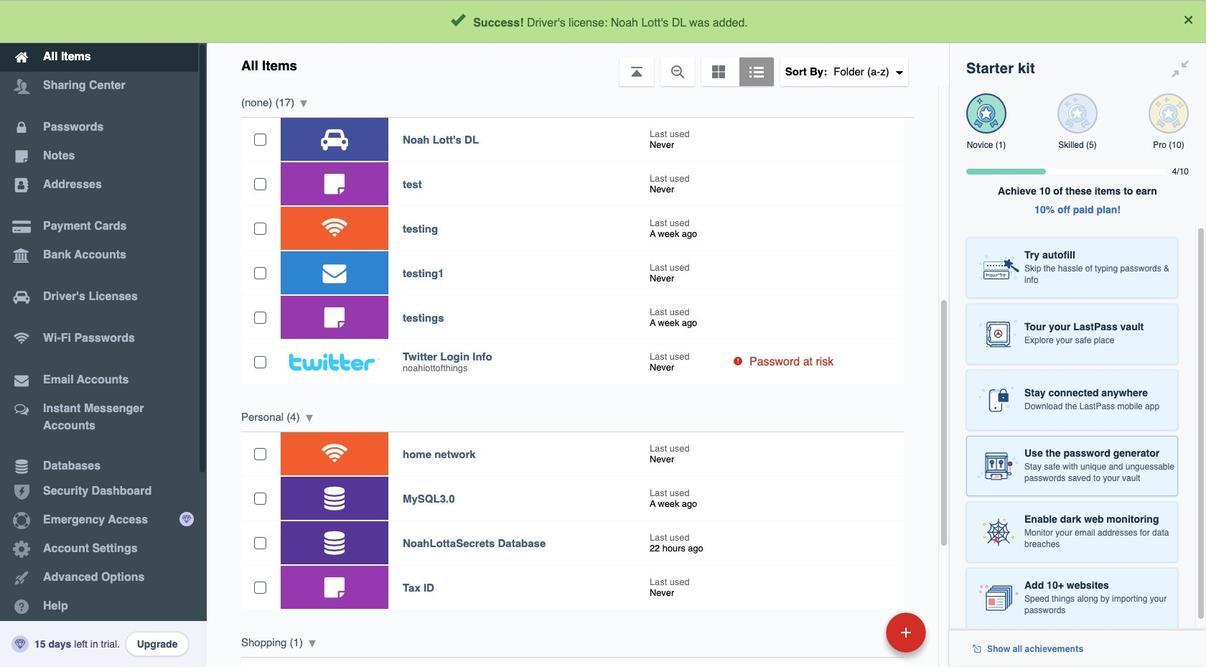 Task type: locate. For each thing, give the bounding box(es) containing it.
new item element
[[788, 612, 932, 653]]

search my vault text field
[[346, 6, 920, 37]]

vault options navigation
[[207, 43, 950, 86]]

alert
[[0, 0, 1207, 43]]



Task type: describe. For each thing, give the bounding box(es) containing it.
new item navigation
[[788, 608, 935, 667]]

Search search field
[[346, 6, 920, 37]]

main navigation navigation
[[0, 0, 207, 667]]



Task type: vqa. For each thing, say whether or not it's contained in the screenshot.
ALERT
yes



